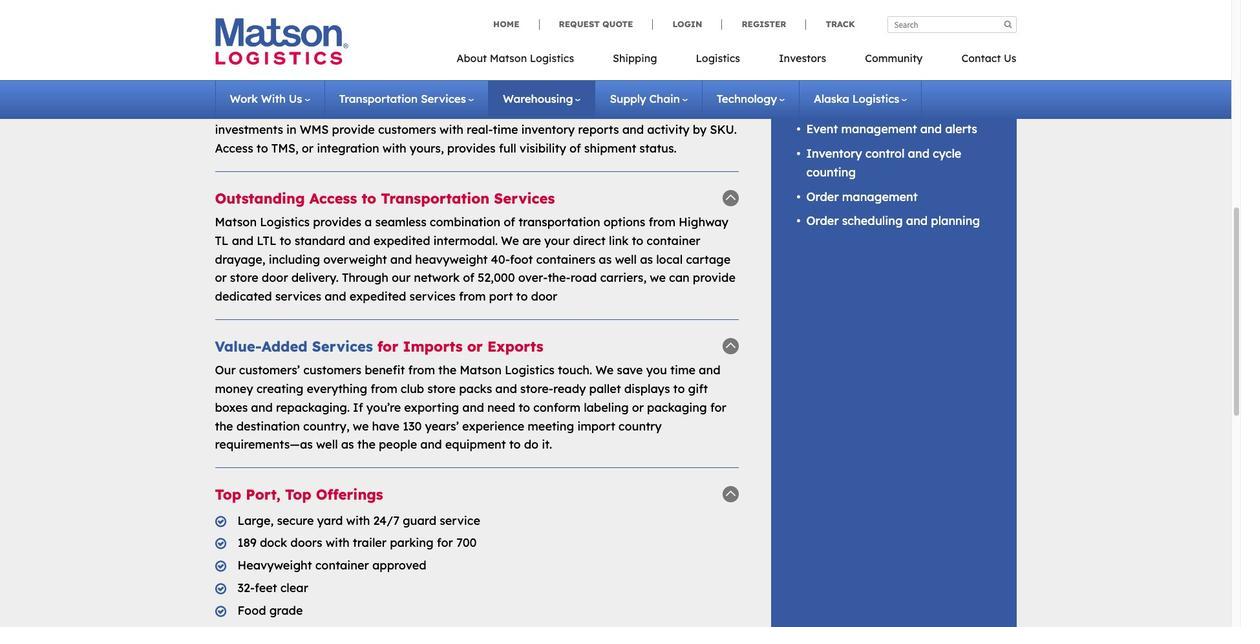 Task type: vqa. For each thing, say whether or not it's contained in the screenshot.
Shipments
no



Task type: locate. For each thing, give the bounding box(es) containing it.
of inside company-owned and operated, our savannah facility has a reputation for delivering the goods. the emphasis is on service supported by advanced technology. 100 percent rf wireless network in our warehouse and yard enable reliable inventory control. our investments in wms provide customers with real-time inventory reports and activity by sku. access to tms, or integration with yours, provides full visibility of shipment status.
[[570, 141, 581, 156]]

our down is
[[325, 104, 344, 118]]

as
[[599, 252, 612, 267], [640, 252, 653, 267], [341, 437, 354, 452]]

intermodal.
[[434, 233, 498, 248]]

about matson logistics link
[[457, 48, 594, 74]]

requirements—as
[[215, 437, 313, 452]]

0 vertical spatial yard
[[437, 104, 463, 118]]

management for order
[[842, 189, 918, 204]]

you
[[646, 363, 667, 378]]

ltl
[[257, 233, 277, 248]]

0 horizontal spatial shipment
[[584, 141, 636, 156]]

direct
[[573, 233, 606, 248]]

provides up the standard
[[313, 215, 362, 229]]

0 vertical spatial service
[[366, 85, 406, 100]]

displays
[[624, 382, 670, 396]]

1 horizontal spatial provides
[[447, 141, 496, 156]]

people
[[379, 437, 417, 452]]

1 horizontal spatial well
[[615, 252, 637, 267]]

1 vertical spatial yard
[[317, 513, 343, 528]]

1 top from the left
[[215, 486, 241, 504]]

for right packaging
[[710, 400, 727, 415]]

we up "40-"
[[501, 233, 519, 248]]

reports
[[578, 122, 619, 137]]

order down counting
[[807, 189, 839, 204]]

management for event
[[842, 122, 917, 137]]

register link
[[722, 19, 806, 29]]

support
[[358, 41, 416, 59]]

0 horizontal spatial visibility
[[520, 141, 566, 156]]

local
[[656, 252, 683, 267]]

and inside real-time shipment and inventory visibility via our web portal
[[920, 11, 942, 26]]

0 horizontal spatial top
[[215, 486, 241, 504]]

time inside company-owned and operated, our savannah facility has a reputation for delivering the goods. the emphasis is on service supported by advanced technology. 100 percent rf wireless network in our warehouse and yard enable reliable inventory control. our investments in wms provide customers with real-time inventory reports and activity by sku. access to tms, or integration with yours, provides full visibility of shipment status.
[[493, 122, 518, 137]]

packaging
[[647, 400, 707, 415]]

provides
[[447, 141, 496, 156], [313, 215, 362, 229]]

and up xml)
[[903, 79, 925, 93]]

the down imports
[[438, 363, 457, 378]]

well down country,
[[316, 437, 338, 452]]

us right contact
[[1004, 52, 1017, 65]]

0 vertical spatial shipment
[[865, 11, 917, 26]]

network inside company-owned and operated, our savannah facility has a reputation for delivering the goods. the emphasis is on service supported by advanced technology. 100 percent rf wireless network in our warehouse and yard enable reliable inventory control. our investments in wms provide customers with real-time inventory reports and activity by sku. access to tms, or integration with yours, provides full visibility of shipment status.
[[263, 104, 309, 118]]

feet
[[255, 581, 277, 596]]

the
[[696, 66, 714, 81], [438, 363, 457, 378], [215, 419, 233, 434], [357, 437, 376, 452]]

container up local
[[647, 233, 701, 248]]

grade
[[269, 603, 303, 618]]

technology link
[[717, 92, 785, 105]]

value-added services for imports or exports
[[215, 337, 543, 356]]

1 horizontal spatial us
[[1004, 52, 1017, 65]]

our up transportation services link
[[397, 66, 416, 81]]

shipment inside company-owned and operated, our savannah facility has a reputation for delivering the goods. the emphasis is on service supported by advanced technology. 100 percent rf wireless network in our warehouse and yard enable reliable inventory control. our investments in wms provide customers with real-time inventory reports and activity by sku. access to tms, or integration with yours, provides full visibility of shipment status.
[[584, 141, 636, 156]]

1 backtop image from the top
[[723, 41, 739, 58]]

1 vertical spatial network
[[414, 270, 460, 285]]

time up full at the left top
[[493, 122, 518, 137]]

0 horizontal spatial our
[[215, 363, 236, 378]]

1 vertical spatial provides
[[313, 215, 362, 229]]

1 vertical spatial customers
[[303, 363, 362, 378]]

0 horizontal spatial container
[[315, 558, 369, 573]]

None search field
[[887, 16, 1017, 33]]

or up country
[[632, 400, 644, 415]]

login link
[[653, 19, 722, 29]]

has
[[521, 66, 541, 81]]

data integration and interface services (edi, ftp, xml)
[[807, 79, 979, 112]]

we left can
[[650, 270, 666, 285]]

for
[[617, 66, 633, 81], [377, 337, 398, 356], [710, 400, 727, 415], [437, 536, 453, 551]]

order for order scheduling and planning
[[807, 214, 839, 228]]

or
[[302, 141, 314, 156], [215, 270, 227, 285], [467, 337, 483, 356], [632, 400, 644, 415]]

0 vertical spatial provides
[[447, 141, 496, 156]]

of down reports
[[570, 141, 581, 156]]

hub
[[215, 41, 245, 59]]

real-
[[807, 11, 836, 26]]

and down seamless
[[390, 252, 412, 267]]

transportation up the combination
[[381, 189, 490, 207]]

service
[[366, 85, 406, 100], [440, 513, 480, 528]]

time inside our customers' customers benefit from the matson logistics touch. we save you time and money creating everything from club store packs and store-ready pallet displays to gift boxes and repackaging. if you're exporting and need to conform labeling or packaging for the destination country, we have 130 years' experience meeting import country requirements—as well as the people and equipment to do it.
[[670, 363, 696, 378]]

0 horizontal spatial services
[[312, 337, 373, 356]]

expedited down seamless
[[374, 233, 430, 248]]

0 vertical spatial provide
[[332, 122, 375, 137]]

request
[[559, 19, 600, 29]]

warehousing link
[[503, 92, 581, 105]]

container
[[647, 233, 701, 248], [315, 558, 369, 573]]

login
[[673, 19, 702, 29]]

and up destination
[[251, 400, 273, 415]]

2 vertical spatial inventory
[[522, 122, 575, 137]]

store up dedicated
[[230, 270, 259, 285]]

1 vertical spatial our
[[215, 363, 236, 378]]

top menu navigation
[[457, 48, 1017, 74]]

on
[[348, 85, 362, 100]]

1 vertical spatial transportation
[[381, 189, 490, 207]]

service up 700
[[440, 513, 480, 528]]

189
[[238, 536, 257, 551]]

visibility down track link
[[807, 30, 853, 45]]

0 horizontal spatial provides
[[313, 215, 362, 229]]

2 horizontal spatial services
[[807, 97, 853, 112]]

0 horizontal spatial store
[[230, 270, 259, 285]]

to left tms,
[[257, 141, 268, 156]]

services down data on the top
[[807, 97, 853, 112]]

inventory
[[945, 11, 998, 26], [552, 104, 606, 118], [522, 122, 575, 137]]

0 vertical spatial we
[[501, 233, 519, 248]]

a inside company-owned and operated, our savannah facility has a reputation for delivering the goods. the emphasis is on service supported by advanced technology. 100 percent rf wireless network in our warehouse and yard enable reliable inventory control. our investments in wms provide customers with real-time inventory reports and activity by sku. access to tms, or integration with yours, provides full visibility of shipment status.
[[544, 66, 552, 81]]

cycle
[[933, 146, 962, 161]]

backtop image
[[723, 41, 739, 58], [723, 190, 739, 206], [723, 338, 739, 354], [723, 486, 739, 503]]

in up tms,
[[287, 122, 297, 137]]

time up via
[[836, 11, 861, 26]]

1 horizontal spatial by
[[693, 122, 707, 137]]

1 horizontal spatial yard
[[437, 104, 463, 118]]

services down heavyweight
[[410, 289, 456, 304]]

our up activity
[[654, 104, 675, 118]]

matson logistics provides a seamless combination of transportation options from highway tl and ltl to standard and expedited intermodal. we are your direct link to container drayage, including overweight and heavyweight 40-foot containers as well as local cartage or store door delivery. through our network of 52,000 over-the-road carriers, we can provide dedicated services and expedited services from port to door
[[215, 215, 736, 304]]

with up heavyweight container approved
[[326, 536, 350, 551]]

money
[[215, 382, 253, 396]]

event management and alerts
[[807, 122, 978, 137]]

0 vertical spatial well
[[615, 252, 637, 267]]

with
[[261, 92, 286, 105]]

top up 'secure'
[[285, 486, 311, 504]]

visibility inside real-time shipment and inventory visibility via our web portal
[[807, 30, 853, 45]]

our inside real-time shipment and inventory visibility via our web portal
[[877, 30, 896, 45]]

matson up packs
[[460, 363, 502, 378]]

provides inside matson logistics provides a seamless combination of transportation options from highway tl and ltl to standard and expedited intermodal. we are your direct link to container drayage, including overweight and heavyweight 40-foot containers as well as local cartage or store door delivery. through our network of 52,000 over-the-road carriers, we can provide dedicated services and expedited services from port to door
[[313, 215, 362, 229]]

clear
[[280, 581, 308, 596]]

supported
[[410, 85, 468, 100]]

0 horizontal spatial a
[[365, 215, 372, 229]]

our inside our customers' customers benefit from the matson logistics touch. we save you time and money creating everything from club store packs and store-ready pallet displays to gift boxes and repackaging. if you're exporting and need to conform labeling or packaging for the destination country, we have 130 years' experience meeting import country requirements—as well as the people and equipment to do it.
[[215, 363, 236, 378]]

a inside matson logistics provides a seamless combination of transportation options from highway tl and ltl to standard and expedited intermodal. we are your direct link to container drayage, including overweight and heavyweight 40-foot containers as well as local cartage or store door delivery. through our network of 52,000 over-the-road carriers, we can provide dedicated services and expedited services from port to door
[[365, 215, 372, 229]]

well inside matson logistics provides a seamless combination of transportation options from highway tl and ltl to standard and expedited intermodal. we are your direct link to container drayage, including overweight and heavyweight 40-foot containers as well as local cartage or store door delivery. through our network of 52,000 over-the-road carriers, we can provide dedicated services and expedited services from port to door
[[615, 252, 637, 267]]

and up overweight
[[349, 233, 370, 248]]

supply
[[610, 92, 646, 105]]

2 backtop image from the top
[[723, 190, 739, 206]]

sku.
[[710, 122, 737, 137]]

access down investments
[[215, 141, 253, 156]]

us
[[1004, 52, 1017, 65], [289, 92, 302, 105]]

goods.
[[215, 85, 252, 100]]

shipment down reports
[[584, 141, 636, 156]]

transportation
[[339, 92, 418, 105], [381, 189, 490, 207]]

0 horizontal spatial us
[[289, 92, 302, 105]]

1 vertical spatial time
[[493, 122, 518, 137]]

1 vertical spatial us
[[289, 92, 302, 105]]

1 vertical spatial a
[[365, 215, 372, 229]]

1 vertical spatial well
[[316, 437, 338, 452]]

and down xml)
[[920, 122, 942, 137]]

a down outstanding access to transportation services
[[365, 215, 372, 229]]

visibility right full at the left top
[[520, 141, 566, 156]]

0 vertical spatial a
[[544, 66, 552, 81]]

and left planning
[[906, 214, 928, 228]]

order scheduling and planning link
[[807, 214, 980, 228]]

can
[[669, 270, 690, 285]]

100
[[615, 85, 635, 100]]

planning
[[931, 214, 980, 228]]

port,
[[246, 486, 281, 504]]

about
[[457, 52, 487, 65]]

everything
[[307, 382, 367, 396]]

0 vertical spatial matson
[[490, 52, 527, 65]]

community link
[[846, 48, 942, 74]]

our inside company-owned and operated, our savannah facility has a reputation for delivering the goods. the emphasis is on service supported by advanced technology. 100 percent rf wireless network in our warehouse and yard enable reliable inventory control. our investments in wms provide customers with real-time inventory reports and activity by sku. access to tms, or integration with yours, provides full visibility of shipment status.
[[654, 104, 675, 118]]

the down have
[[357, 437, 376, 452]]

us right with
[[289, 92, 302, 105]]

2 order from the top
[[807, 214, 839, 228]]

inventory down reliable
[[522, 122, 575, 137]]

in up 'wms'
[[312, 104, 322, 118]]

0 vertical spatial order
[[807, 189, 839, 204]]

boxes
[[215, 400, 248, 415]]

we inside our customers' customers benefit from the matson logistics touch. we save you time and money creating everything from club store packs and store-ready pallet displays to gift boxes and repackaging. if you're exporting and need to conform labeling or packaging for the destination country, we have 130 years' experience meeting import country requirements—as well as the people and equipment to do it.
[[596, 363, 614, 378]]

0 horizontal spatial we
[[501, 233, 519, 248]]

2 horizontal spatial services
[[494, 189, 555, 207]]

overweight
[[323, 252, 387, 267]]

2 vertical spatial time
[[670, 363, 696, 378]]

container down the 189 dock doors with trailer parking for 700 at the left bottom of page
[[315, 558, 369, 573]]

transportation down operated,
[[339, 92, 418, 105]]

and up portal
[[920, 11, 942, 26]]

exceptional
[[268, 41, 353, 59]]

1 horizontal spatial services
[[421, 92, 466, 105]]

1 vertical spatial matson
[[215, 215, 257, 229]]

yard down supported
[[437, 104, 463, 118]]

2 vertical spatial services
[[312, 337, 373, 356]]

0 horizontal spatial integration
[[317, 141, 379, 156]]

services down savannah
[[421, 92, 466, 105]]

0 vertical spatial us
[[1004, 52, 1017, 65]]

1 vertical spatial in
[[287, 122, 297, 137]]

1 horizontal spatial a
[[544, 66, 552, 81]]

1 horizontal spatial services
[[410, 289, 456, 304]]

customers up everything
[[303, 363, 362, 378]]

1 horizontal spatial visibility
[[807, 30, 853, 45]]

4 backtop image from the top
[[723, 486, 739, 503]]

1 horizontal spatial as
[[599, 252, 612, 267]]

1 horizontal spatial our
[[654, 104, 675, 118]]

0 horizontal spatial well
[[316, 437, 338, 452]]

container inside matson logistics provides a seamless combination of transportation options from highway tl and ltl to standard and expedited intermodal. we are your direct link to container drayage, including overweight and heavyweight 40-foot containers as well as local cartage or store door delivery. through our network of 52,000 over-the-road carriers, we can provide dedicated services and expedited services from port to door
[[647, 233, 701, 248]]

time inside real-time shipment and inventory visibility via our web portal
[[836, 11, 861, 26]]

tms,
[[271, 141, 299, 156]]

is
[[336, 85, 345, 100]]

of right hub
[[249, 41, 264, 59]]

1 horizontal spatial provide
[[693, 270, 736, 285]]

the up rf
[[696, 66, 714, 81]]

provide down the cartage
[[693, 270, 736, 285]]

order for order management
[[807, 189, 839, 204]]

0 vertical spatial access
[[215, 141, 253, 156]]

0 vertical spatial customers
[[378, 122, 436, 137]]

by left sku.
[[693, 122, 707, 137]]

to right link
[[632, 233, 644, 248]]

network down the
[[263, 104, 309, 118]]

1 vertical spatial visibility
[[520, 141, 566, 156]]

backtop image for hub of exceptional support
[[723, 41, 739, 58]]

matson up the 'facility'
[[490, 52, 527, 65]]

top port, top offerings
[[215, 486, 383, 504]]

alaska logistics link
[[814, 92, 907, 105]]

well
[[615, 252, 637, 267], [316, 437, 338, 452]]

0 vertical spatial store
[[230, 270, 259, 285]]

dedicated
[[215, 289, 272, 304]]

from left port
[[459, 289, 486, 304]]

you're
[[367, 400, 401, 415]]

or down drayage,
[[215, 270, 227, 285]]

1 vertical spatial management
[[842, 189, 918, 204]]

and down control.
[[622, 122, 644, 137]]

0 horizontal spatial network
[[263, 104, 309, 118]]

data
[[807, 79, 834, 93]]

1 horizontal spatial shipment
[[865, 11, 917, 26]]

order down 'order management'
[[807, 214, 839, 228]]

3 backtop image from the top
[[723, 338, 739, 354]]

by up the enable
[[471, 85, 485, 100]]

1 vertical spatial by
[[693, 122, 707, 137]]

1 horizontal spatial time
[[670, 363, 696, 378]]

0 vertical spatial visibility
[[807, 30, 853, 45]]

from up club at left
[[408, 363, 435, 378]]

we up pallet
[[596, 363, 614, 378]]

1 vertical spatial service
[[440, 513, 480, 528]]

carriers,
[[600, 270, 647, 285]]

1 horizontal spatial integration
[[838, 79, 900, 93]]

services
[[807, 97, 853, 112], [275, 289, 321, 304], [410, 289, 456, 304]]

2 vertical spatial matson
[[460, 363, 502, 378]]

have
[[372, 419, 400, 434]]

or down 'wms'
[[302, 141, 314, 156]]

customers inside our customers' customers benefit from the matson logistics touch. we save you time and money creating everything from club store packs and store-ready pallet displays to gift boxes and repackaging. if you're exporting and need to conform labeling or packaging for the destination country, we have 130 years' experience meeting import country requirements—as well as the people and equipment to do it.
[[303, 363, 362, 378]]

your
[[544, 233, 570, 248]]

interface
[[928, 79, 979, 93]]

0 horizontal spatial access
[[215, 141, 253, 156]]

drayage,
[[215, 252, 266, 267]]

1 horizontal spatial in
[[312, 104, 322, 118]]

0 vertical spatial container
[[647, 233, 701, 248]]

services up transportation
[[494, 189, 555, 207]]

backtop image for outstanding access to transportation services
[[723, 190, 739, 206]]

store
[[230, 270, 259, 285], [428, 382, 456, 396]]

our right via
[[877, 30, 896, 45]]

0 vertical spatial inventory
[[945, 11, 998, 26]]

matson up tl
[[215, 215, 257, 229]]

labeling
[[584, 400, 629, 415]]

shipment up web
[[865, 11, 917, 26]]

from
[[649, 215, 676, 229], [459, 289, 486, 304], [408, 363, 435, 378], [371, 382, 398, 396]]

yard down offerings
[[317, 513, 343, 528]]

1 vertical spatial access
[[310, 189, 357, 207]]

0 horizontal spatial door
[[262, 270, 288, 285]]

inventory up portal
[[945, 11, 998, 26]]

1 vertical spatial door
[[531, 289, 558, 304]]

alaska logistics
[[814, 92, 900, 105]]

seamless
[[375, 215, 427, 229]]

control
[[866, 146, 905, 161]]

access
[[215, 141, 253, 156], [310, 189, 357, 207]]

store up exporting
[[428, 382, 456, 396]]

1 vertical spatial order
[[807, 214, 839, 228]]

0 vertical spatial we
[[650, 270, 666, 285]]

and down packs
[[463, 400, 484, 415]]

0 horizontal spatial time
[[493, 122, 518, 137]]

1 vertical spatial store
[[428, 382, 456, 396]]

1 vertical spatial shipment
[[584, 141, 636, 156]]

door down the over- at the top left
[[531, 289, 558, 304]]

technology
[[717, 92, 777, 105]]

0 vertical spatial management
[[842, 122, 917, 137]]

management up scheduling
[[842, 189, 918, 204]]

0 horizontal spatial service
[[366, 85, 406, 100]]

well up the carriers,
[[615, 252, 637, 267]]

our right through
[[392, 270, 411, 285]]

0 vertical spatial network
[[263, 104, 309, 118]]

top left port,
[[215, 486, 241, 504]]

backtop image for top port, top offerings
[[723, 486, 739, 503]]

1 horizontal spatial top
[[285, 486, 311, 504]]

of down heavyweight
[[463, 270, 475, 285]]

customers up yours,
[[378, 122, 436, 137]]

as down country,
[[341, 437, 354, 452]]

1 horizontal spatial customers
[[378, 122, 436, 137]]

0 horizontal spatial customers
[[303, 363, 362, 378]]

our up money
[[215, 363, 236, 378]]

our inside matson logistics provides a seamless combination of transportation options from highway tl and ltl to standard and expedited intermodal. we are your direct link to container drayage, including overweight and heavyweight 40-foot containers as well as local cartage or store door delivery. through our network of 52,000 over-the-road carriers, we can provide dedicated services and expedited services from port to door
[[392, 270, 411, 285]]

or inside company-owned and operated, our savannah facility has a reputation for delivering the goods. the emphasis is on service supported by advanced technology. 100 percent rf wireless network in our warehouse and yard enable reliable inventory control. our investments in wms provide customers with real-time inventory reports and activity by sku. access to tms, or integration with yours, provides full visibility of shipment status.
[[302, 141, 314, 156]]

a right has in the top of the page
[[544, 66, 552, 81]]

we inside our customers' customers benefit from the matson logistics touch. we save you time and money creating everything from club store packs and store-ready pallet displays to gift boxes and repackaging. if you're exporting and need to conform labeling or packaging for the destination country, we have 130 years' experience meeting import country requirements—as well as the people and equipment to do it.
[[353, 419, 369, 434]]

we down if
[[353, 419, 369, 434]]

integration
[[838, 79, 900, 93], [317, 141, 379, 156]]

from up you're
[[371, 382, 398, 396]]

services down delivery.
[[275, 289, 321, 304]]

0 vertical spatial integration
[[838, 79, 900, 93]]

and up drayage,
[[232, 233, 254, 248]]

1 vertical spatial integration
[[317, 141, 379, 156]]

matson
[[490, 52, 527, 65], [215, 215, 257, 229], [460, 363, 502, 378]]

provide down 'warehouse'
[[332, 122, 375, 137]]

0 horizontal spatial as
[[341, 437, 354, 452]]

advanced
[[488, 85, 544, 100]]

1 order from the top
[[807, 189, 839, 204]]

0 vertical spatial our
[[654, 104, 675, 118]]

customers inside company-owned and operated, our savannah facility has a reputation for delivering the goods. the emphasis is on service supported by advanced technology. 100 percent rf wireless network in our warehouse and yard enable reliable inventory control. our investments in wms provide customers with real-time inventory reports and activity by sku. access to tms, or integration with yours, provides full visibility of shipment status.
[[378, 122, 436, 137]]

of up "40-"
[[504, 215, 515, 229]]



Task type: describe. For each thing, give the bounding box(es) containing it.
shipping
[[613, 52, 657, 65]]

investors link
[[760, 48, 846, 74]]

meeting
[[528, 419, 574, 434]]

investors
[[779, 52, 826, 65]]

as inside our customers' customers benefit from the matson logistics touch. we save you time and money creating everything from club store packs and store-ready pallet displays to gift boxes and repackaging. if you're exporting and need to conform labeling or packaging for the destination country, we have 130 years' experience meeting import country requirements—as well as the people and equipment to do it.
[[341, 437, 354, 452]]

owned
[[274, 66, 311, 81]]

offerings
[[316, 486, 383, 504]]

outstanding
[[215, 189, 305, 207]]

home link
[[493, 19, 539, 29]]

and down years'
[[420, 437, 442, 452]]

import
[[578, 419, 615, 434]]

logistics inside matson logistics provides a seamless combination of transportation options from highway tl and ltl to standard and expedited intermodal. we are your direct link to container drayage, including overweight and heavyweight 40-foot containers as well as local cartage or store door delivery. through our network of 52,000 over-the-road carriers, we can provide dedicated services and expedited services from port to door
[[260, 215, 310, 229]]

0 vertical spatial door
[[262, 270, 288, 285]]

foot
[[510, 252, 533, 267]]

integration inside data integration and interface services (edi, ftp, xml)
[[838, 79, 900, 93]]

0 vertical spatial expedited
[[374, 233, 430, 248]]

from right options
[[649, 215, 676, 229]]

supply chain
[[610, 92, 680, 105]]

our customers' customers benefit from the matson logistics touch. we save you time and money creating everything from club store packs and store-ready pallet displays to gift boxes and repackaging. if you're exporting and need to conform labeling or packaging for the destination country, we have 130 years' experience meeting import country requirements—as well as the people and equipment to do it.
[[215, 363, 727, 452]]

store inside matson logistics provides a seamless combination of transportation options from highway tl and ltl to standard and expedited intermodal. we are your direct link to container drayage, including overweight and heavyweight 40-foot containers as well as local cartage or store door delivery. through our network of 52,000 over-the-road carriers, we can provide dedicated services and expedited services from port to door
[[230, 270, 259, 285]]

to left do
[[509, 437, 521, 452]]

transportation
[[519, 215, 600, 229]]

1 horizontal spatial door
[[531, 289, 558, 304]]

register
[[742, 19, 787, 29]]

destination
[[236, 419, 300, 434]]

warehouse
[[347, 104, 409, 118]]

conform
[[533, 400, 581, 415]]

real-time shipment and inventory visibility via our web portal
[[807, 11, 998, 45]]

reputation
[[555, 66, 614, 81]]

matson inside matson logistics provides a seamless combination of transportation options from highway tl and ltl to standard and expedited intermodal. we are your direct link to container drayage, including overweight and heavyweight 40-foot containers as well as local cartage or store door delivery. through our network of 52,000 over-the-road carriers, we can provide dedicated services and expedited services from port to door
[[215, 215, 257, 229]]

value-added services link
[[215, 337, 373, 356]]

1 vertical spatial expedited
[[350, 289, 406, 304]]

for left 700
[[437, 536, 453, 551]]

logistics inside about matson logistics link
[[530, 52, 574, 65]]

event management and alerts link
[[807, 122, 978, 137]]

inventory control and cycle counting
[[807, 146, 962, 180]]

delivering
[[637, 66, 693, 81]]

data integration and interface services (edi, ftp, xml) link
[[807, 79, 979, 112]]

visibility inside company-owned and operated, our savannah facility has a reputation for delivering the goods. the emphasis is on service supported by advanced technology. 100 percent rf wireless network in our warehouse and yard enable reliable inventory control. our investments in wms provide customers with real-time inventory reports and activity by sku. access to tms, or integration with yours, provides full visibility of shipment status.
[[520, 141, 566, 156]]

0 vertical spatial transportation
[[339, 92, 418, 105]]

outstanding access to transportation services
[[215, 189, 555, 207]]

52,000
[[478, 270, 515, 285]]

the inside company-owned and operated, our savannah facility has a reputation for delivering the goods. the emphasis is on service supported by advanced technology. 100 percent rf wireless network in our warehouse and yard enable reliable inventory control. our investments in wms provide customers with real-time inventory reports and activity by sku. access to tms, or integration with yours, provides full visibility of shipment status.
[[696, 66, 714, 81]]

700
[[456, 536, 477, 551]]

xml)
[[914, 97, 944, 112]]

and up gift
[[699, 363, 721, 378]]

Search search field
[[887, 16, 1017, 33]]

order management link
[[807, 189, 918, 204]]

savannah
[[419, 66, 476, 81]]

matson logistics image
[[215, 18, 348, 65]]

40-
[[491, 252, 510, 267]]

and down delivery.
[[325, 289, 346, 304]]

years'
[[425, 419, 459, 434]]

reporting
[[853, 54, 906, 69]]

1 horizontal spatial service
[[440, 513, 480, 528]]

community
[[865, 52, 923, 65]]

yard inside company-owned and operated, our savannah facility has a reputation for delivering the goods. the emphasis is on service supported by advanced technology. 100 percent rf wireless network in our warehouse and yard enable reliable inventory control. our investments in wms provide customers with real-time inventory reports and activity by sku. access to tms, or integration with yours, provides full visibility of shipment status.
[[437, 104, 463, 118]]

to down store-
[[519, 400, 530, 415]]

the down boxes
[[215, 419, 233, 434]]

network inside matson logistics provides a seamless combination of transportation options from highway tl and ltl to standard and expedited intermodal. we are your direct link to container drayage, including overweight and heavyweight 40-foot containers as well as local cartage or store door delivery. through our network of 52,000 over-the-road carriers, we can provide dedicated services and expedited services from port to door
[[414, 270, 460, 285]]

for inside our customers' customers benefit from the matson logistics touch. we save you time and money creating everything from club store packs and store-ready pallet displays to gift boxes and repackaging. if you're exporting and need to conform labeling or packaging for the destination country, we have 130 years' experience meeting import country requirements—as well as the people and equipment to do it.
[[710, 400, 727, 415]]

food
[[238, 603, 266, 618]]

search image
[[1004, 20, 1012, 28]]

emphasis
[[279, 85, 333, 100]]

percent
[[639, 85, 682, 100]]

logistics link
[[677, 48, 760, 74]]

to up packaging
[[673, 382, 685, 396]]

alerts
[[945, 122, 978, 137]]

inventory inside real-time shipment and inventory visibility via our web portal
[[945, 11, 998, 26]]

0 vertical spatial by
[[471, 85, 485, 100]]

to right port
[[516, 289, 528, 304]]

event
[[807, 122, 838, 137]]

investments
[[215, 122, 283, 137]]

32-feet clear
[[238, 581, 308, 596]]

exports
[[487, 337, 543, 356]]

2 top from the left
[[285, 486, 311, 504]]

and inside data integration and interface services (edi, ftp, xml)
[[903, 79, 925, 93]]

2 horizontal spatial as
[[640, 252, 653, 267]]

reliable
[[507, 104, 549, 118]]

we inside matson logistics provides a seamless combination of transportation options from highway tl and ltl to standard and expedited intermodal. we are your direct link to container drayage, including overweight and heavyweight 40-foot containers as well as local cartage or store door delivery. through our network of 52,000 over-the-road carriers, we can provide dedicated services and expedited services from port to door
[[650, 270, 666, 285]]

services inside data integration and interface services (edi, ftp, xml)
[[807, 97, 853, 112]]

for up benefit
[[377, 337, 398, 356]]

logistics inside our customers' customers benefit from the matson logistics touch. we save you time and money creating everything from club store packs and store-ready pallet displays to gift boxes and repackaging. if you're exporting and need to conform labeling or packaging for the destination country, we have 130 years' experience meeting import country requirements—as well as the people and equipment to do it.
[[505, 363, 555, 378]]

we inside matson logistics provides a seamless combination of transportation options from highway tl and ltl to standard and expedited intermodal. we are your direct link to container drayage, including overweight and heavyweight 40-foot containers as well as local cartage or store door delivery. through our network of 52,000 over-the-road carriers, we can provide dedicated services and expedited services from port to door
[[501, 233, 519, 248]]

and down supported
[[412, 104, 434, 118]]

warehousing
[[503, 92, 573, 105]]

pallet
[[589, 382, 621, 396]]

need
[[487, 400, 515, 415]]

approved
[[372, 558, 427, 573]]

through
[[342, 270, 389, 285]]

provide inside matson logistics provides a seamless combination of transportation options from highway tl and ltl to standard and expedited intermodal. we are your direct link to container drayage, including overweight and heavyweight 40-foot containers as well as local cartage or store door delivery. through our network of 52,000 over-the-road carriers, we can provide dedicated services and expedited services from port to door
[[693, 270, 736, 285]]

store-
[[520, 382, 553, 396]]

matson inside our customers' customers benefit from the matson logistics touch. we save you time and money creating everything from club store packs and store-ready pallet displays to gift boxes and repackaging. if you're exporting and need to conform labeling or packaging for the destination country, we have 130 years' experience meeting import country requirements—as well as the people and equipment to do it.
[[460, 363, 502, 378]]

and inside the inventory control and cycle counting
[[908, 146, 930, 161]]

us inside "top menu" navigation
[[1004, 52, 1017, 65]]

130
[[403, 419, 422, 434]]

creating
[[257, 382, 304, 396]]

with left real-
[[440, 122, 464, 137]]

custom reporting capabilities
[[807, 54, 974, 69]]

(edi,
[[856, 97, 885, 112]]

1 vertical spatial inventory
[[552, 104, 606, 118]]

for inside company-owned and operated, our savannah facility has a reputation for delivering the goods. the emphasis is on service supported by advanced technology. 100 percent rf wireless network in our warehouse and yard enable reliable inventory control. our investments in wms provide customers with real-time inventory reports and activity by sku. access to tms, or integration with yours, provides full visibility of shipment status.
[[617, 66, 633, 81]]

operated,
[[339, 66, 394, 81]]

1 vertical spatial services
[[494, 189, 555, 207]]

options
[[604, 215, 646, 229]]

and up need on the bottom left of page
[[495, 382, 517, 396]]

wms
[[300, 122, 329, 137]]

and down the hub of exceptional support
[[314, 66, 336, 81]]

to right ltl
[[280, 233, 291, 248]]

shipping link
[[594, 48, 677, 74]]

the
[[256, 85, 276, 100]]

matson inside about matson logistics link
[[490, 52, 527, 65]]

well inside our customers' customers benefit from the matson logistics touch. we save you time and money creating everything from club store packs and store-ready pallet displays to gift boxes and repackaging. if you're exporting and need to conform labeling or packaging for the destination country, we have 130 years' experience meeting import country requirements—as well as the people and equipment to do it.
[[316, 437, 338, 452]]

logistics inside logistics link
[[696, 52, 740, 65]]

integration inside company-owned and operated, our savannah facility has a reputation for delivering the goods. the emphasis is on service supported by advanced technology. 100 percent rf wireless network in our warehouse and yard enable reliable inventory control. our investments in wms provide customers with real-time inventory reports and activity by sku. access to tms, or integration with yours, provides full visibility of shipment status.
[[317, 141, 379, 156]]

provides inside company-owned and operated, our savannah facility has a reputation for delivering the goods. the emphasis is on service supported by advanced technology. 100 percent rf wireless network in our warehouse and yard enable reliable inventory control. our investments in wms provide customers with real-time inventory reports and activity by sku. access to tms, or integration with yours, provides full visibility of shipment status.
[[447, 141, 496, 156]]

or inside our customers' customers benefit from the matson logistics touch. we save you time and money creating everything from club store packs and store-ready pallet displays to gift boxes and repackaging. if you're exporting and need to conform labeling or packaging for the destination country, we have 130 years' experience meeting import country requirements—as well as the people and equipment to do it.
[[632, 400, 644, 415]]

if
[[353, 400, 363, 415]]

store inside our customers' customers benefit from the matson logistics touch. we save you time and money creating everything from club store packs and store-ready pallet displays to gift boxes and repackaging. if you're exporting and need to conform labeling or packaging for the destination country, we have 130 years' experience meeting import country requirements—as well as the people and equipment to do it.
[[428, 382, 456, 396]]

or inside matson logistics provides a seamless combination of transportation options from highway tl and ltl to standard and expedited intermodal. we are your direct link to container drayage, including overweight and heavyweight 40-foot containers as well as local cartage or store door delivery. through our network of 52,000 over-the-road carriers, we can provide dedicated services and expedited services from port to door
[[215, 270, 227, 285]]

to up seamless
[[362, 189, 376, 207]]

service inside company-owned and operated, our savannah facility has a reputation for delivering the goods. the emphasis is on service supported by advanced technology. 100 percent rf wireless network in our warehouse and yard enable reliable inventory control. our investments in wms provide customers with real-time inventory reports and activity by sku. access to tms, or integration with yours, provides full visibility of shipment status.
[[366, 85, 406, 100]]

custom
[[807, 54, 849, 69]]

activity
[[647, 122, 690, 137]]

via
[[857, 30, 874, 45]]

provide inside company-owned and operated, our savannah facility has a reputation for delivering the goods. the emphasis is on service supported by advanced technology. 100 percent rf wireless network in our warehouse and yard enable reliable inventory control. our investments in wms provide customers with real-time inventory reports and activity by sku. access to tms, or integration with yours, provides full visibility of shipment status.
[[332, 122, 375, 137]]

ftp,
[[888, 97, 911, 112]]

company-
[[215, 66, 274, 81]]

request quote link
[[539, 19, 653, 29]]

guard
[[403, 513, 437, 528]]

chain
[[649, 92, 680, 105]]

with up the 189 dock doors with trailer parking for 700 at the left bottom of page
[[346, 513, 370, 528]]

standard
[[295, 233, 345, 248]]

0 vertical spatial services
[[421, 92, 466, 105]]

access inside company-owned and operated, our savannah facility has a reputation for delivering the goods. the emphasis is on service supported by advanced technology. 100 percent rf wireless network in our warehouse and yard enable reliable inventory control. our investments in wms provide customers with real-time inventory reports and activity by sku. access to tms, or integration with yours, provides full visibility of shipment status.
[[215, 141, 253, 156]]

with left yours,
[[383, 141, 407, 156]]

contact us link
[[942, 48, 1017, 74]]

to inside company-owned and operated, our savannah facility has a reputation for delivering the goods. the emphasis is on service supported by advanced technology. 100 percent rf wireless network in our warehouse and yard enable reliable inventory control. our investments in wms provide customers with real-time inventory reports and activity by sku. access to tms, or integration with yours, provides full visibility of shipment status.
[[257, 141, 268, 156]]

experience
[[462, 419, 525, 434]]

order scheduling and planning
[[807, 214, 980, 228]]

it.
[[542, 437, 552, 452]]

inventory control and cycle counting link
[[807, 146, 962, 180]]

0 horizontal spatial services
[[275, 289, 321, 304]]

shipment inside real-time shipment and inventory visibility via our web portal
[[865, 11, 917, 26]]

1 vertical spatial container
[[315, 558, 369, 573]]

or left exports on the bottom left of page
[[467, 337, 483, 356]]

do
[[524, 437, 539, 452]]

benefit
[[365, 363, 405, 378]]

rf
[[685, 85, 700, 100]]

contact us
[[962, 52, 1017, 65]]

large, secure yard with 24/7 guard service
[[238, 513, 480, 528]]



